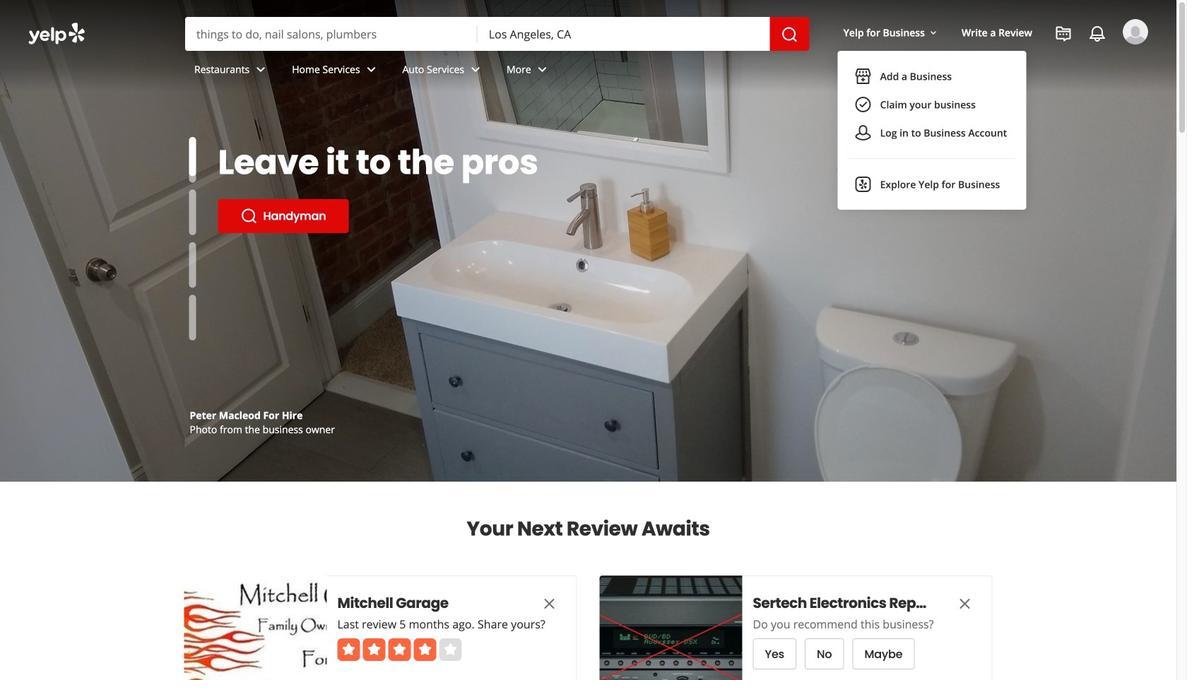 Task type: vqa. For each thing, say whether or not it's contained in the screenshot.
Auto
no



Task type: locate. For each thing, give the bounding box(es) containing it.
0 horizontal spatial dismiss card image
[[541, 596, 558, 613]]

select slide image
[[189, 132, 196, 177]]

notifications image
[[1090, 25, 1106, 42]]

24 search v2 image
[[241, 208, 258, 225]]

4 star rating image
[[338, 639, 462, 662]]

24 yelp for biz v2 image
[[855, 176, 872, 193]]

1 horizontal spatial dismiss card image
[[957, 596, 974, 613]]

None field
[[185, 17, 478, 51], [478, 17, 770, 51]]

address, neighborhood, city, state or zip search field
[[478, 17, 770, 51]]

24 chevron down v2 image
[[253, 61, 270, 78], [363, 61, 380, 78], [467, 61, 484, 78]]

2 dismiss card image from the left
[[957, 596, 974, 613]]

terry t. image
[[1123, 19, 1149, 45]]

business categories element
[[183, 51, 1149, 92]]

1 none field from the left
[[185, 17, 478, 51]]

photo of mitchell garage image
[[184, 576, 327, 681]]

0 horizontal spatial 24 chevron down v2 image
[[253, 61, 270, 78]]

photo of sertech electronics repair image
[[600, 576, 743, 681]]

2 none field from the left
[[478, 17, 770, 51]]

24 add biz v2 image
[[855, 68, 872, 85]]

2 horizontal spatial 24 chevron down v2 image
[[467, 61, 484, 78]]

None search field
[[0, 0, 1177, 210]]

projects image
[[1056, 25, 1073, 42]]

1 24 chevron down v2 image from the left
[[253, 61, 270, 78]]

24 friends v2 image
[[855, 124, 872, 141]]

1 dismiss card image from the left
[[541, 596, 558, 613]]

things to do, nail salons, plumbers search field
[[185, 17, 478, 51]]

dismiss card image
[[541, 596, 558, 613], [957, 596, 974, 613]]

16 chevron down v2 image
[[928, 27, 940, 39]]

1 horizontal spatial 24 chevron down v2 image
[[363, 61, 380, 78]]

None search field
[[185, 17, 810, 51]]



Task type: describe. For each thing, give the bounding box(es) containing it.
24 claim v2 image
[[855, 96, 872, 113]]

none field things to do, nail salons, plumbers
[[185, 17, 478, 51]]

dismiss card image for photo of sertech electronics repair
[[957, 596, 974, 613]]

user actions element
[[833, 18, 1169, 210]]

none field address, neighborhood, city, state or zip
[[478, 17, 770, 51]]

24 chevron down v2 image
[[534, 61, 551, 78]]

search image
[[782, 26, 799, 43]]

2 24 chevron down v2 image from the left
[[363, 61, 380, 78]]

3 24 chevron down v2 image from the left
[[467, 61, 484, 78]]

dismiss card image for photo of mitchell garage
[[541, 596, 558, 613]]



